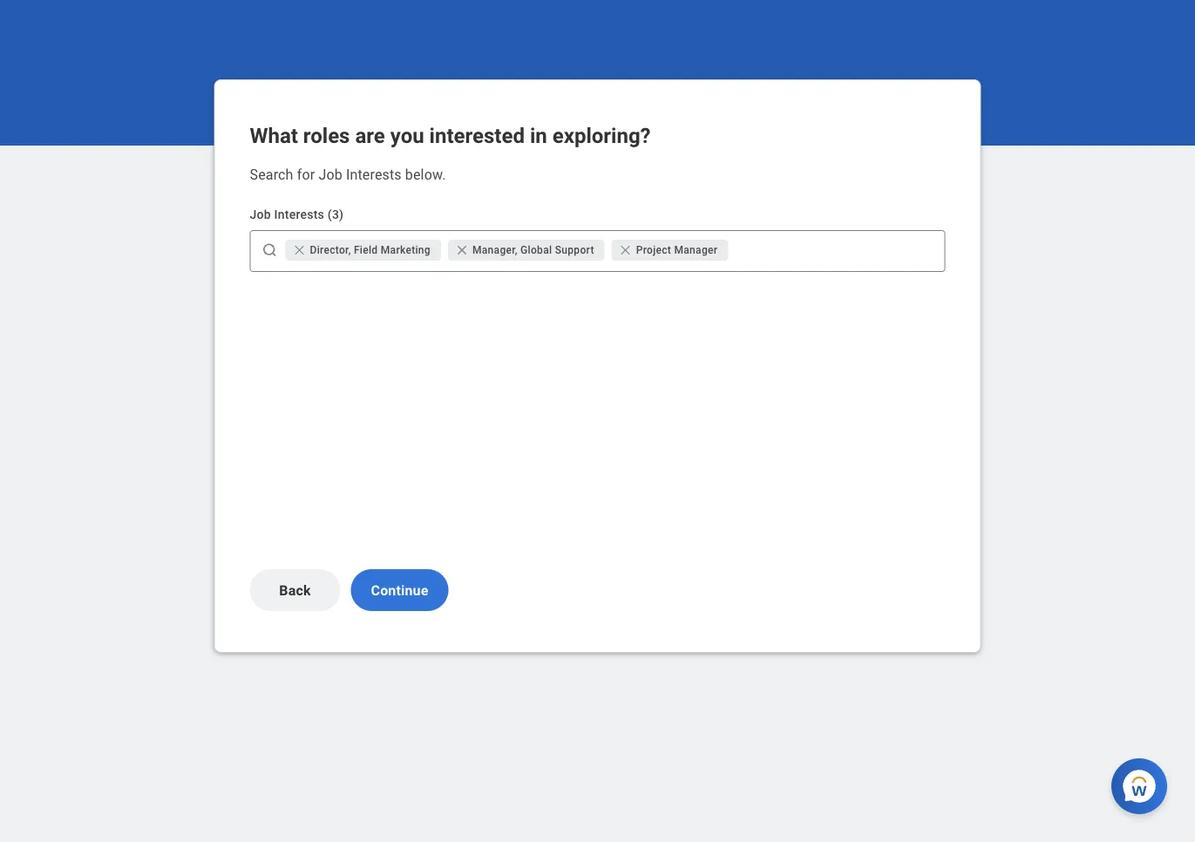 Task type: vqa. For each thing, say whether or not it's contained in the screenshot.
percent
no



Task type: locate. For each thing, give the bounding box(es) containing it.
remove image right marketing
[[455, 243, 473, 257]]

remove image for director, field marketing button
[[293, 243, 310, 257]]

0 horizontal spatial interests
[[274, 207, 324, 222]]

field
[[354, 244, 378, 256]]

0 horizontal spatial job
[[250, 207, 271, 222]]

interests down are
[[346, 166, 402, 183]]

project
[[636, 244, 672, 256]]

job
[[319, 166, 343, 183], [250, 207, 271, 222]]

1 horizontal spatial remove image
[[455, 243, 473, 257]]

remove image inside director, field marketing button
[[293, 243, 310, 257]]

remove image inside director, field marketing button
[[293, 243, 307, 257]]

remove image inside manager, global support button
[[455, 243, 473, 257]]

job right for
[[319, 166, 343, 183]]

remove image
[[293, 243, 310, 257], [455, 243, 469, 257], [619, 243, 636, 257], [619, 243, 633, 257]]

continue
[[371, 582, 429, 599]]

2 remove image from the left
[[455, 243, 473, 257]]

manager, global support
[[473, 244, 594, 256]]

director, field marketing button
[[286, 240, 441, 261]]

you
[[390, 123, 424, 148]]

interested
[[430, 123, 525, 148]]

back button
[[250, 569, 341, 611]]

search for job interests below.
[[250, 166, 446, 183]]

0 vertical spatial interests
[[346, 166, 402, 183]]

director,
[[310, 244, 351, 256]]

1 remove image from the left
[[293, 243, 307, 257]]

0 horizontal spatial remove image
[[293, 243, 307, 257]]

search image
[[261, 242, 279, 259]]

interests
[[346, 166, 402, 183], [274, 207, 324, 222]]

exploring?
[[553, 123, 651, 148]]

remove image left manager,
[[455, 243, 469, 257]]

remove image
[[293, 243, 307, 257], [455, 243, 473, 257]]

0 vertical spatial job
[[319, 166, 343, 183]]

remove image for remove icon inside manager, global support button
[[455, 243, 469, 257]]

remove image right search image at the left of the page
[[293, 243, 307, 257]]

remove image right search image at the left of the page
[[293, 243, 310, 257]]

remove image right support
[[619, 243, 636, 257]]

remove image inside manager, global support button
[[455, 243, 469, 257]]

manager,
[[473, 244, 518, 256]]

1 horizontal spatial interests
[[346, 166, 402, 183]]

interests left the (3)
[[274, 207, 324, 222]]

search
[[250, 166, 294, 183]]

job up search image at the left of the page
[[250, 207, 271, 222]]



Task type: describe. For each thing, give the bounding box(es) containing it.
project manager
[[636, 244, 718, 256]]

what
[[250, 123, 298, 148]]

support
[[555, 244, 594, 256]]

continue button
[[351, 569, 449, 611]]

are
[[355, 123, 385, 148]]

project manager button
[[612, 240, 728, 261]]

marketing
[[381, 244, 431, 256]]

remove image left project
[[619, 243, 633, 257]]

1 vertical spatial interests
[[274, 207, 324, 222]]

manager, global support button
[[448, 240, 605, 261]]

for
[[297, 166, 315, 183]]

(3)
[[328, 207, 344, 222]]

1 horizontal spatial job
[[319, 166, 343, 183]]

manager
[[675, 244, 718, 256]]

job interests (3)
[[250, 207, 344, 222]]

director, field marketing
[[310, 244, 431, 256]]

remove image for project manager button
[[619, 243, 636, 257]]

in
[[530, 123, 547, 148]]

press left arrow to navigate selected items field
[[732, 236, 938, 264]]

back
[[279, 582, 311, 599]]

1 vertical spatial job
[[250, 207, 271, 222]]

global
[[521, 244, 552, 256]]

below.
[[405, 166, 446, 183]]

roles
[[303, 123, 350, 148]]

what roles are you interested in exploring?
[[250, 123, 651, 148]]



